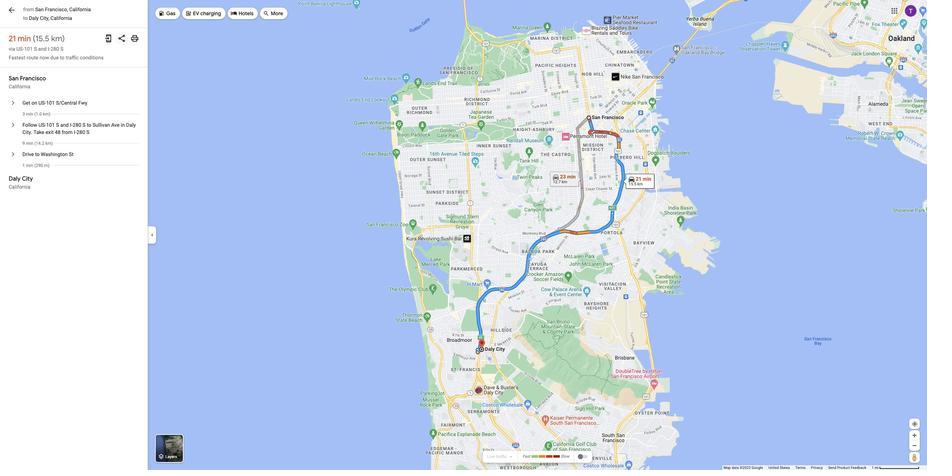 Task type: locate. For each thing, give the bounding box(es) containing it.
daly city california
[[9, 175, 33, 190]]

get on us-101 s / central fwy
[[22, 100, 87, 106]]

california down francisco at the left of the page
[[9, 84, 30, 89]]

product
[[837, 466, 850, 470]]

us-
[[16, 46, 24, 52], [38, 100, 46, 106], [39, 122, 46, 128]]

traffic
[[66, 55, 79, 60], [496, 454, 507, 459]]

from right 48
[[62, 129, 73, 135]]

280
[[51, 46, 59, 52], [73, 122, 81, 128], [77, 129, 85, 135]]

i- up . take exit 48 from i-280 s
[[70, 122, 73, 128]]

1 horizontal spatial 1
[[872, 466, 874, 470]]

s
[[34, 46, 37, 52], [60, 46, 63, 52], [56, 100, 59, 106], [56, 122, 59, 128], [83, 122, 86, 128], [86, 129, 89, 135]]

1 horizontal spatial daly
[[29, 15, 39, 21]]

101 up "exit" at the left of the page
[[46, 122, 55, 128]]

i- up now on the top left of the page
[[48, 46, 51, 52]]

1.0
[[36, 112, 42, 117]]

us- inside 21 min ( 15.5 km ) via us-101 s and i-280 s fastest route now due to traffic conditions
[[16, 46, 24, 52]]

footer
[[724, 465, 872, 470]]

sullivan
[[93, 122, 110, 128]]

1
[[22, 163, 25, 168], [872, 466, 874, 470]]

to left city,
[[23, 15, 28, 21]]

 hotels
[[231, 9, 254, 17]]

google account: tyler black  
(blacklashes1000@gmail.com) image
[[905, 5, 917, 17]]

feedback
[[851, 466, 867, 470]]

0 vertical spatial i-
[[48, 46, 51, 52]]

)
[[62, 34, 65, 44], [49, 112, 50, 117], [51, 141, 53, 146], [48, 163, 50, 168]]

daly inside daly city california
[[9, 175, 21, 183]]

( for 15.5
[[33, 34, 35, 44]]

( down on
[[34, 112, 36, 117]]

3
[[22, 112, 25, 117]]

from san francisco, california to daly city, california
[[23, 7, 91, 21]]

i-
[[48, 46, 51, 52], [70, 122, 73, 128], [74, 129, 77, 135]]

to
[[23, 15, 28, 21], [60, 55, 64, 60], [87, 122, 91, 128], [35, 151, 40, 157]]

google
[[752, 466, 763, 470]]

2 vertical spatial i-
[[74, 129, 77, 135]]

2 horizontal spatial i-
[[74, 129, 77, 135]]

california
[[69, 7, 91, 12], [50, 15, 72, 21], [9, 84, 30, 89], [9, 184, 30, 190]]

280 for and
[[73, 122, 81, 128]]

to inside from san francisco, california to daly city, california
[[23, 15, 28, 21]]

2 horizontal spatial daly
[[126, 122, 136, 128]]

fast
[[523, 454, 530, 459]]

privacy
[[811, 466, 823, 470]]

2 vertical spatial km
[[45, 141, 51, 146]]

0 horizontal spatial from
[[23, 7, 34, 12]]

) for 14.2
[[51, 141, 53, 146]]

0 vertical spatial 101
[[24, 46, 33, 52]]

290
[[36, 163, 43, 168]]

1 vertical spatial 280
[[73, 122, 81, 128]]

0 horizontal spatial and
[[38, 46, 47, 52]]

city for daly city
[[22, 129, 31, 135]]

us- right on
[[38, 100, 46, 106]]

( left m
[[34, 163, 36, 168]]

live traffic option
[[487, 454, 507, 459]]

i- down follow us-101 s and i-280 s to sullivan ave in
[[74, 129, 77, 135]]

and up . take exit 48 from i-280 s
[[60, 122, 69, 128]]

) right '290'
[[48, 163, 50, 168]]

min right 9
[[26, 141, 33, 146]]

280 for from
[[77, 129, 85, 135]]

min
[[18, 34, 31, 44], [26, 112, 33, 117], [26, 141, 33, 146], [26, 163, 33, 168]]

101 up route
[[24, 46, 33, 52]]

from left francisco,
[[23, 7, 34, 12]]

1 vertical spatial and
[[60, 122, 69, 128]]

central
[[61, 100, 77, 106]]

) right 1.0
[[49, 112, 50, 117]]

1 vertical spatial traffic
[[496, 454, 507, 459]]

via
[[9, 46, 15, 52]]

city inside daly city california
[[22, 175, 33, 183]]


[[231, 9, 237, 17]]

km right 15.5
[[51, 34, 62, 44]]

fwy
[[78, 100, 87, 106]]

km inside 21 min ( 15.5 km ) via us-101 s and i-280 s fastest route now due to traffic conditions
[[51, 34, 62, 44]]

) right 15.5
[[62, 34, 65, 44]]

9
[[22, 141, 25, 146]]

1 horizontal spatial traffic
[[496, 454, 507, 459]]

francisco,
[[45, 7, 68, 12]]

0 vertical spatial city
[[22, 129, 31, 135]]

san inside from san francisco, california to daly city, california
[[35, 7, 44, 12]]

main content
[[0, 0, 148, 470]]

( right 9
[[34, 141, 36, 146]]

m
[[44, 163, 48, 168]]

280 up due
[[51, 46, 59, 52]]

city
[[22, 129, 31, 135], [22, 175, 33, 183]]

drive
[[22, 151, 34, 157]]

9 min ( 14.2 km )
[[22, 141, 53, 146]]

1 down drive
[[22, 163, 25, 168]]

send product feedback button
[[828, 465, 867, 470]]

0 horizontal spatial i-
[[48, 46, 51, 52]]

0 vertical spatial km
[[51, 34, 62, 44]]

(
[[33, 34, 35, 44], [34, 112, 36, 117], [34, 141, 36, 146], [34, 163, 36, 168]]

slow
[[561, 454, 569, 459]]

1 vertical spatial daly
[[126, 122, 136, 128]]

1 inside directions from san francisco, california to daly city, california region
[[22, 163, 25, 168]]

) for 1.0
[[49, 112, 50, 117]]

to left "sullivan"
[[87, 122, 91, 128]]

280 down follow us-101 s and i-280 s to sullivan ave in
[[77, 129, 85, 135]]

km right 14.2 at the top of page
[[45, 141, 51, 146]]

and
[[38, 46, 47, 52], [60, 122, 69, 128]]

0 vertical spatial daly
[[29, 15, 39, 21]]

1 for 1 mi
[[872, 466, 874, 470]]

google maps element
[[0, 0, 927, 470]]

footer containing map data ©2023 google
[[724, 465, 872, 470]]

( up route
[[33, 34, 35, 44]]

1 mi button
[[872, 466, 920, 470]]

main content containing 21 min
[[0, 0, 148, 470]]

terms
[[796, 466, 806, 470]]

1 horizontal spatial and
[[60, 122, 69, 128]]

0 vertical spatial from
[[23, 7, 34, 12]]

us- up take
[[39, 122, 46, 128]]

1 horizontal spatial i-
[[70, 122, 73, 128]]

from inside from san francisco, california to daly city, california
[[23, 7, 34, 12]]

2 vertical spatial us-
[[39, 122, 46, 128]]

1 horizontal spatial san
[[35, 7, 44, 12]]

0 horizontal spatial traffic
[[66, 55, 79, 60]]

and up now on the top left of the page
[[38, 46, 47, 52]]

1 for 1 min ( 290 m )
[[22, 163, 25, 168]]

min left '290'
[[26, 163, 33, 168]]

0 vertical spatial san
[[35, 7, 44, 12]]

km right 1.0
[[43, 112, 49, 117]]

1 vertical spatial i-
[[70, 122, 73, 128]]

i- for from
[[74, 129, 77, 135]]

1 horizontal spatial from
[[62, 129, 73, 135]]

map data ©2023 google
[[724, 466, 763, 470]]

1 vertical spatial km
[[43, 112, 49, 117]]

daly inside daly city
[[126, 122, 136, 128]]

km
[[51, 34, 62, 44], [43, 112, 49, 117], [45, 141, 51, 146]]

1 left mi
[[872, 466, 874, 470]]

min right 3
[[26, 112, 33, 117]]

traffic right due
[[66, 55, 79, 60]]

from
[[23, 7, 34, 12], [62, 129, 73, 135]]

0 horizontal spatial 1
[[22, 163, 25, 168]]

san up city,
[[35, 7, 44, 12]]

km for 1.0
[[43, 112, 49, 117]]

from inside region
[[62, 129, 73, 135]]

mi
[[875, 466, 879, 470]]

1 vertical spatial from
[[62, 129, 73, 135]]

 Show traffic  checkbox
[[578, 454, 588, 460]]

to right drive
[[35, 151, 40, 157]]

0 vertical spatial and
[[38, 46, 47, 52]]

( for 14.2
[[34, 141, 36, 146]]

privacy button
[[811, 465, 823, 470]]

1 min ( 290 m )
[[22, 163, 50, 168]]

0 horizontal spatial san
[[9, 75, 19, 82]]

san
[[35, 7, 44, 12], [9, 75, 19, 82]]

1 vertical spatial city
[[22, 175, 33, 183]]

0 horizontal spatial daly
[[9, 175, 21, 183]]

us- right via
[[16, 46, 24, 52]]

charging
[[200, 10, 221, 17]]

) for 290
[[48, 163, 50, 168]]

california down "1 min ( 290 m )"
[[9, 184, 30, 190]]

city inside daly city
[[22, 129, 31, 135]]

city down follow
[[22, 129, 31, 135]]

san francisco california
[[9, 75, 46, 89]]

i- inside 21 min ( 15.5 km ) via us-101 s and i-280 s fastest route now due to traffic conditions
[[48, 46, 51, 52]]

101
[[24, 46, 33, 52], [46, 100, 55, 106], [46, 122, 55, 128]]

min inside 21 min ( 15.5 km ) via us-101 s and i-280 s fastest route now due to traffic conditions
[[18, 34, 31, 44]]

) inside 21 min ( 15.5 km ) via us-101 s and i-280 s fastest route now due to traffic conditions
[[62, 34, 65, 44]]

1 vertical spatial 1
[[872, 466, 874, 470]]

live traffic
[[487, 454, 507, 459]]

( inside 21 min ( 15.5 km ) via us-101 s and i-280 s fastest route now due to traffic conditions
[[33, 34, 35, 44]]

( for 290
[[34, 163, 36, 168]]

1 mi
[[872, 466, 879, 470]]

) up washington at the left top
[[51, 141, 53, 146]]

california inside daly city california
[[9, 184, 30, 190]]

280 inside 21 min ( 15.5 km ) via us-101 s and i-280 s fastest route now due to traffic conditions
[[51, 46, 59, 52]]

daly
[[29, 15, 39, 21], [126, 122, 136, 128], [9, 175, 21, 183]]

2 vertical spatial daly
[[9, 175, 21, 183]]

0 vertical spatial traffic
[[66, 55, 79, 60]]

280 up . take exit 48 from i-280 s
[[73, 122, 81, 128]]

show your location image
[[912, 421, 918, 427]]

to right due
[[60, 55, 64, 60]]

city down "1 min ( 290 m )"
[[22, 175, 33, 183]]

0 vertical spatial us-
[[16, 46, 24, 52]]

1 vertical spatial san
[[9, 75, 19, 82]]

follow
[[22, 122, 37, 128]]

st
[[69, 151, 74, 157]]

101 left /
[[46, 100, 55, 106]]

traffic right live
[[496, 454, 507, 459]]

washington
[[41, 151, 68, 157]]

0 vertical spatial 1
[[22, 163, 25, 168]]

min for 3
[[26, 112, 33, 117]]

0 vertical spatial 280
[[51, 46, 59, 52]]

2 vertical spatial 280
[[77, 129, 85, 135]]

©2023
[[740, 466, 751, 470]]

min right 21
[[18, 34, 31, 44]]

layers
[[165, 455, 177, 459]]

min for 21
[[18, 34, 31, 44]]

san left francisco at the left of the page
[[9, 75, 19, 82]]


[[185, 9, 192, 17]]



Task type: vqa. For each thing, say whether or not it's contained in the screenshot.
"1 Eagle Way, South Charleston, WV 25309" field
no



Task type: describe. For each thing, give the bounding box(es) containing it.
united
[[769, 466, 779, 470]]


[[158, 9, 165, 17]]

daly city
[[22, 122, 136, 135]]

2 vertical spatial 101
[[46, 122, 55, 128]]

united states button
[[769, 465, 790, 470]]

traffic inside 21 min ( 15.5 km ) via us-101 s and i-280 s fastest route now due to traffic conditions
[[66, 55, 79, 60]]

states
[[780, 466, 790, 470]]

( for 1.0
[[34, 112, 36, 117]]

get
[[22, 100, 30, 106]]

hotels
[[239, 10, 254, 17]]

exit
[[46, 129, 54, 135]]

101 inside 21 min ( 15.5 km ) via us-101 s and i-280 s fastest route now due to traffic conditions
[[24, 46, 33, 52]]

i- for and
[[70, 122, 73, 128]]


[[263, 9, 270, 17]]

21 min ( 15.5 km ) via us-101 s and i-280 s fastest route now due to traffic conditions
[[9, 34, 104, 60]]

 ev charging
[[185, 9, 221, 17]]

united states
[[769, 466, 790, 470]]

ave
[[111, 122, 120, 128]]

map
[[724, 466, 731, 470]]

km for 15.5
[[51, 34, 62, 44]]

.
[[31, 129, 32, 135]]

gas
[[166, 10, 176, 17]]

follow us-101 s and i-280 s to sullivan ave in
[[22, 122, 126, 128]]

on
[[32, 100, 37, 106]]

14.2
[[36, 141, 44, 146]]

francisco
[[20, 75, 46, 82]]

take
[[34, 129, 44, 135]]

route
[[27, 55, 38, 60]]

in
[[121, 122, 125, 128]]

daly for daly city california
[[9, 175, 21, 183]]

directions from san francisco, california to daly city, california region
[[0, 28, 148, 470]]

. take exit 48 from i-280 s
[[31, 129, 89, 135]]

city for daly city california
[[22, 175, 33, 183]]

to inside 21 min ( 15.5 km ) via us-101 s and i-280 s fastest route now due to traffic conditions
[[60, 55, 64, 60]]

more
[[271, 10, 283, 17]]

drive to washington st
[[22, 151, 74, 157]]

min for 1
[[26, 163, 33, 168]]

show street view coverage image
[[910, 452, 920, 463]]

traffic inside list box
[[496, 454, 507, 459]]

zoom out image
[[912, 443, 918, 448]]

due
[[50, 55, 59, 60]]

daly for daly city
[[126, 122, 136, 128]]

/
[[59, 100, 61, 106]]

terms button
[[796, 465, 806, 470]]

min for 9
[[26, 141, 33, 146]]

live
[[487, 454, 495, 459]]

3 min ( 1.0 km )
[[22, 112, 50, 117]]

california right francisco,
[[69, 7, 91, 12]]

daly inside from san francisco, california to daly city, california
[[29, 15, 39, 21]]

km for 14.2
[[45, 141, 51, 146]]

send
[[828, 466, 837, 470]]

california down francisco,
[[50, 15, 72, 21]]

 more
[[263, 9, 283, 17]]

1 vertical spatial us-
[[38, 100, 46, 106]]

data
[[732, 466, 739, 470]]

15.5
[[35, 34, 49, 44]]

1 vertical spatial 101
[[46, 100, 55, 106]]

and inside 21 min ( 15.5 km ) via us-101 s and i-280 s fastest route now due to traffic conditions
[[38, 46, 47, 52]]

live traffic list box
[[487, 454, 514, 460]]

city,
[[40, 15, 49, 21]]

fastest
[[9, 55, 25, 60]]

conditions
[[80, 55, 104, 60]]

now
[[40, 55, 49, 60]]

ev
[[193, 10, 199, 17]]

collapse side panel image
[[148, 231, 156, 239]]

) for 15.5
[[62, 34, 65, 44]]

san inside san francisco california
[[9, 75, 19, 82]]

zoom in image
[[912, 433, 918, 438]]

footer inside google maps element
[[724, 465, 872, 470]]

21
[[9, 34, 16, 44]]

california inside san francisco california
[[9, 84, 30, 89]]

send product feedback
[[828, 466, 867, 470]]

 gas
[[158, 9, 176, 17]]

48
[[55, 129, 61, 135]]



